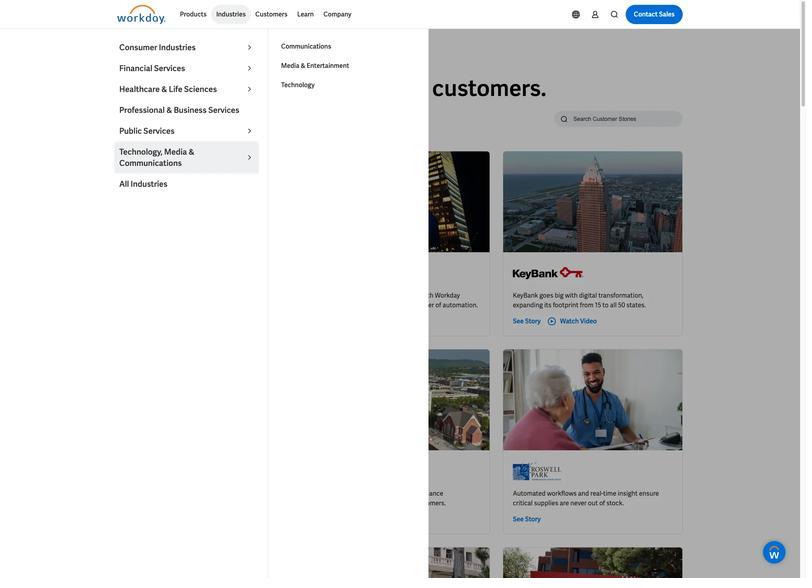 Task type: vqa. For each thing, say whether or not it's contained in the screenshot.
services to the bottom
yes



Task type: describe. For each thing, give the bounding box(es) containing it.
company button
[[319, 5, 357, 24]]

benefit
[[373, 499, 394, 508]]

are
[[560, 499, 570, 508]]

operations
[[127, 499, 159, 508]]

pwc
[[209, 291, 222, 300]]

powered
[[342, 490, 368, 498]]

communications link
[[277, 37, 421, 56]]

stock.
[[607, 499, 624, 508]]

sales
[[660, 10, 675, 18]]

from inside keybank goes big with digital transformation, expanding its footprint from 15 to all 50 states.
[[580, 301, 594, 310]]

business outcome
[[217, 115, 265, 123]]

unlock
[[384, 301, 404, 310]]

machine
[[156, 291, 181, 300]]

industries for consumer industries
[[159, 42, 196, 53]]

digital
[[580, 291, 598, 300]]

media inside technology, media & communications
[[164, 147, 187, 157]]

states.
[[627, 301, 647, 310]]

media & entertainment link
[[277, 56, 421, 76]]

expanding
[[513, 301, 543, 310]]

critical
[[513, 499, 533, 508]]

technology, media & communications button
[[115, 142, 259, 174]]

southwest
[[127, 490, 159, 498]]

workflows
[[548, 490, 577, 498]]

customers. inside people-powered technology drives finance transformation to benefit unum customers.
[[414, 499, 446, 508]]

professional & business services
[[119, 105, 240, 115]]

southwest airlines simplifies its hr processes to scale operations and get better access to data.
[[127, 490, 285, 508]]

professional & business services link
[[115, 100, 259, 121]]

automation.
[[443, 301, 478, 310]]

contact
[[634, 10, 658, 18]]

together
[[395, 291, 420, 300]]

financial services button
[[115, 58, 259, 79]]

workday
[[435, 291, 460, 300]]

driven
[[127, 291, 147, 300]]

processes
[[231, 490, 261, 498]]

inspiring
[[117, 74, 207, 103]]

watch
[[561, 317, 579, 326]]

footprint
[[553, 301, 579, 310]]

inspiring stories from inspiring customers.
[[117, 74, 547, 103]]

and inside automated workflows and real-time insight ensure critical supplies are never out of stock.
[[579, 490, 590, 498]]

healthcare & life sciences button
[[115, 79, 259, 100]]

consumer industries button
[[115, 37, 259, 58]]

& for life
[[161, 84, 167, 94]]

professional
[[119, 105, 165, 115]]

services for financial services
[[154, 63, 185, 74]]

automated workflows and real-time insight ensure critical supplies are never out of stock.
[[513, 490, 660, 508]]

keybank n.a. image
[[513, 262, 584, 285]]

driven by machine learning, pwc has reinvigorated skills tracking and capabilities.
[[127, 291, 274, 310]]

and for scale
[[160, 499, 171, 508]]

inspiring
[[339, 74, 428, 103]]

2 story from the top
[[526, 515, 541, 524]]

public services button
[[115, 121, 259, 142]]

skills
[[127, 301, 142, 310]]

public
[[119, 126, 142, 136]]

to inside salesforce brings its data together with workday accounting center to unlock the power of automation.
[[377, 301, 383, 310]]

business outcome button
[[210, 111, 281, 127]]

learning,
[[183, 291, 208, 300]]

tracking
[[143, 301, 167, 310]]

brings
[[352, 291, 370, 300]]

industries button
[[212, 5, 251, 24]]

communications inside technology, media & communications
[[119, 158, 182, 168]]

with inside salesforce brings its data together with workday accounting center to unlock the power of automation.
[[421, 291, 434, 300]]

simplifies
[[184, 490, 211, 498]]

access
[[203, 499, 223, 508]]

goes
[[540, 291, 554, 300]]

1 see from the top
[[513, 317, 524, 326]]

unum
[[395, 499, 413, 508]]

insight
[[618, 490, 638, 498]]

finance
[[422, 490, 444, 498]]

time
[[604, 490, 617, 498]]

ensure
[[640, 490, 660, 498]]

0 horizontal spatial from
[[286, 74, 335, 103]]

its inside salesforce brings its data together with workday accounting center to unlock the power of automation.
[[372, 291, 379, 300]]

has
[[224, 291, 234, 300]]

media & entertainment
[[281, 62, 350, 70]]

0 vertical spatial customers.
[[433, 74, 547, 103]]

to left scale
[[263, 490, 269, 498]]

healthcare
[[119, 84, 160, 94]]

learn button
[[293, 5, 319, 24]]

watch video
[[561, 317, 597, 326]]

airlines
[[160, 490, 182, 498]]

customers
[[256, 10, 288, 18]]

transformation
[[320, 499, 364, 508]]

never
[[571, 499, 587, 508]]

public services
[[119, 126, 175, 136]]

all industries link
[[115, 174, 259, 195]]



Task type: locate. For each thing, give the bounding box(es) containing it.
2 vertical spatial industries
[[131, 179, 168, 189]]

and down machine
[[169, 301, 180, 310]]

see down critical
[[513, 515, 524, 524]]

media
[[281, 62, 300, 70], [164, 147, 187, 157]]

industries inside industries dropdown button
[[216, 10, 246, 18]]

2 vertical spatial services
[[144, 126, 175, 136]]

from down digital
[[580, 301, 594, 310]]

and inside driven by machine learning, pwc has reinvigorated skills tracking and capabilities.
[[169, 301, 180, 310]]

scale
[[270, 490, 285, 498]]

0 vertical spatial its
[[372, 291, 379, 300]]

business left outcome
[[217, 115, 240, 123]]

story
[[526, 317, 541, 326], [526, 515, 541, 524]]

& down public services dropdown button
[[189, 147, 195, 157]]

& down healthcare & life sciences
[[166, 105, 172, 115]]

industries inside all industries link
[[131, 179, 168, 189]]

0 vertical spatial of
[[436, 301, 442, 310]]

see story link
[[513, 317, 541, 326], [513, 515, 541, 525]]

industries for all industries
[[131, 179, 168, 189]]

communications
[[281, 42, 331, 51], [119, 158, 182, 168]]

1 vertical spatial communications
[[119, 158, 182, 168]]

see story link down the expanding
[[513, 317, 541, 326]]

with inside keybank goes big with digital transformation, expanding its footprint from 15 to all 50 states.
[[566, 291, 578, 300]]

2 see from the top
[[513, 515, 524, 524]]

people-powered technology drives finance transformation to benefit unum customers.
[[320, 490, 446, 508]]

topic button
[[117, 111, 154, 127]]

products button
[[175, 5, 212, 24]]

communications down "technology,"
[[119, 158, 182, 168]]

technology
[[281, 81, 315, 89]]

0 horizontal spatial communications
[[119, 158, 182, 168]]

2 horizontal spatial its
[[545, 301, 552, 310]]

learn
[[297, 10, 314, 18]]

its inside keybank goes big with digital transformation, expanding its footprint from 15 to all 50 states.
[[545, 301, 552, 310]]

to
[[377, 301, 383, 310], [603, 301, 609, 310], [263, 490, 269, 498], [224, 499, 230, 508], [365, 499, 371, 508]]

and for skills
[[169, 301, 180, 310]]

outcome
[[241, 115, 265, 123]]

2 with from the left
[[566, 291, 578, 300]]

1 vertical spatial see story link
[[513, 515, 541, 525]]

industries up the financial services dropdown button
[[159, 42, 196, 53]]

results
[[128, 138, 147, 145]]

business inside 'link'
[[174, 105, 207, 115]]

transformation,
[[599, 291, 644, 300]]

life
[[169, 84, 183, 94]]

1 horizontal spatial business
[[217, 115, 240, 123]]

& for business
[[166, 105, 172, 115]]

0 vertical spatial see story link
[[513, 317, 541, 326]]

its down goes on the right bottom
[[545, 301, 552, 310]]

big
[[555, 291, 564, 300]]

1 horizontal spatial with
[[566, 291, 578, 300]]

its left hr
[[213, 490, 220, 498]]

with up 'power'
[[421, 291, 434, 300]]

0 horizontal spatial its
[[213, 490, 220, 498]]

1 vertical spatial and
[[579, 490, 590, 498]]

1 vertical spatial see story
[[513, 515, 541, 524]]

services up healthcare & life sciences
[[154, 63, 185, 74]]

media up technology
[[281, 62, 300, 70]]

consumer
[[119, 42, 157, 53]]

1 horizontal spatial communications
[[281, 42, 331, 51]]

and inside southwest airlines simplifies its hr processes to scale operations and get better access to data.
[[160, 499, 171, 508]]

technology
[[369, 490, 402, 498]]

drives
[[403, 490, 421, 498]]

see story down the expanding
[[513, 317, 541, 326]]

of right out
[[600, 499, 606, 508]]

1 horizontal spatial its
[[372, 291, 379, 300]]

technology link
[[277, 76, 421, 95]]

video
[[581, 317, 597, 326]]

products
[[180, 10, 207, 18]]

industries right all
[[131, 179, 168, 189]]

financial
[[119, 63, 153, 74]]

& for entertainment
[[301, 62, 306, 70]]

story down the expanding
[[526, 317, 541, 326]]

Search Customer Stories text field
[[569, 112, 668, 126]]

center
[[355, 301, 375, 310]]

technology, media & communications
[[119, 147, 195, 168]]

see story link down critical
[[513, 515, 541, 525]]

all
[[611, 301, 617, 310]]

go to the homepage image
[[117, 5, 166, 24]]

accounting
[[320, 301, 354, 310]]

salesforce brings its data together with workday accounting center to unlock the power of automation.
[[320, 291, 478, 310]]

roswell park comprehensive cancer center (roswell park cancer institute) image
[[513, 460, 562, 483]]

story down critical
[[526, 515, 541, 524]]

to inside people-powered technology drives finance transformation to benefit unum customers.
[[365, 499, 371, 508]]

of down workday
[[436, 301, 442, 310]]

to down data
[[377, 301, 383, 310]]

business inside button
[[217, 115, 240, 123]]

by
[[148, 291, 155, 300]]

business down healthcare & life sciences dropdown button
[[174, 105, 207, 115]]

0 vertical spatial from
[[286, 74, 335, 103]]

0 horizontal spatial media
[[164, 147, 187, 157]]

1 horizontal spatial media
[[281, 62, 300, 70]]

2 vertical spatial and
[[160, 499, 171, 508]]

get
[[173, 499, 182, 508]]

out
[[589, 499, 598, 508]]

0 vertical spatial media
[[281, 62, 300, 70]]

healthcare & life sciences
[[119, 84, 217, 94]]

automated
[[513, 490, 546, 498]]

1 see story link from the top
[[513, 317, 541, 326]]

media down public services dropdown button
[[164, 147, 187, 157]]

technology,
[[119, 147, 163, 157]]

see down the expanding
[[513, 317, 524, 326]]

services inside the financial services dropdown button
[[154, 63, 185, 74]]

industry button
[[160, 111, 204, 127]]

sciences
[[184, 84, 217, 94]]

the
[[405, 301, 415, 310]]

of inside automated workflows and real-time insight ensure critical supplies are never out of stock.
[[600, 499, 606, 508]]

power
[[416, 301, 435, 310]]

1 horizontal spatial of
[[600, 499, 606, 508]]

with up footprint
[[566, 291, 578, 300]]

keybank
[[513, 291, 539, 300]]

from
[[286, 74, 335, 103], [580, 301, 594, 310]]

services inside professional & business services 'link'
[[208, 105, 240, 115]]

1 with from the left
[[421, 291, 434, 300]]

to inside keybank goes big with digital transformation, expanding its footprint from 15 to all 50 states.
[[603, 301, 609, 310]]

its inside southwest airlines simplifies its hr processes to scale operations and get better access to data.
[[213, 490, 220, 498]]

contact sales
[[634, 10, 675, 18]]

563 results
[[117, 138, 147, 145]]

& left the life
[[161, 84, 167, 94]]

1 vertical spatial of
[[600, 499, 606, 508]]

0 vertical spatial communications
[[281, 42, 331, 51]]

customers button
[[251, 5, 293, 24]]

better
[[183, 499, 201, 508]]

industries
[[216, 10, 246, 18], [159, 42, 196, 53], [131, 179, 168, 189]]

business
[[174, 105, 207, 115], [217, 115, 240, 123]]

0 horizontal spatial business
[[174, 105, 207, 115]]

see
[[513, 317, 524, 326], [513, 515, 524, 524]]

0 horizontal spatial of
[[436, 301, 442, 310]]

services left outcome
[[208, 105, 240, 115]]

with
[[421, 291, 434, 300], [566, 291, 578, 300]]

of inside salesforce brings its data together with workday accounting center to unlock the power of automation.
[[436, 301, 442, 310]]

data
[[380, 291, 393, 300]]

all
[[119, 179, 129, 189]]

financial services
[[119, 63, 185, 74]]

entertainment
[[307, 62, 350, 70]]

of
[[436, 301, 442, 310], [600, 499, 606, 508]]

real-
[[591, 490, 604, 498]]

1 vertical spatial from
[[580, 301, 594, 310]]

2 see story link from the top
[[513, 515, 541, 525]]

1 vertical spatial its
[[545, 301, 552, 310]]

0 vertical spatial services
[[154, 63, 185, 74]]

and up never
[[579, 490, 590, 498]]

& inside 'link'
[[166, 105, 172, 115]]

topic
[[124, 115, 138, 123]]

see story
[[513, 317, 541, 326], [513, 515, 541, 524]]

0 vertical spatial and
[[169, 301, 180, 310]]

0 horizontal spatial with
[[421, 291, 434, 300]]

industries right products in the top left of the page
[[216, 10, 246, 18]]

services inside public services dropdown button
[[144, 126, 175, 136]]

0 vertical spatial industries
[[216, 10, 246, 18]]

1 vertical spatial customers.
[[414, 499, 446, 508]]

2 see story from the top
[[513, 515, 541, 524]]

to left benefit
[[365, 499, 371, 508]]

to right 15
[[603, 301, 609, 310]]

hr
[[221, 490, 230, 498]]

people-
[[320, 490, 342, 498]]

15
[[596, 301, 602, 310]]

50
[[619, 301, 626, 310]]

1 vertical spatial industries
[[159, 42, 196, 53]]

0 vertical spatial see story
[[513, 317, 541, 326]]

1 story from the top
[[526, 317, 541, 326]]

1 see story from the top
[[513, 317, 541, 326]]

its
[[372, 291, 379, 300], [545, 301, 552, 310], [213, 490, 220, 498]]

1 vertical spatial story
[[526, 515, 541, 524]]

its left data
[[372, 291, 379, 300]]

& up technology
[[301, 62, 306, 70]]

to down hr
[[224, 499, 230, 508]]

1 vertical spatial services
[[208, 105, 240, 115]]

see story down critical
[[513, 515, 541, 524]]

communications up media & entertainment
[[281, 42, 331, 51]]

1 vertical spatial see
[[513, 515, 524, 524]]

services for public services
[[144, 126, 175, 136]]

consumer industries
[[119, 42, 196, 53]]

0 vertical spatial see
[[513, 317, 524, 326]]

& inside technology, media & communications
[[189, 147, 195, 157]]

industries inside consumer industries dropdown button
[[159, 42, 196, 53]]

watch video link
[[548, 317, 597, 326]]

and down airlines
[[160, 499, 171, 508]]

services
[[154, 63, 185, 74], [208, 105, 240, 115], [144, 126, 175, 136]]

company
[[324, 10, 352, 18]]

contact sales link
[[626, 5, 683, 24]]

industry
[[166, 115, 188, 123]]

services down industry
[[144, 126, 175, 136]]

1 horizontal spatial from
[[580, 301, 594, 310]]

1 vertical spatial media
[[164, 147, 187, 157]]

0 vertical spatial story
[[526, 317, 541, 326]]

data.
[[232, 499, 246, 508]]

2 vertical spatial its
[[213, 490, 220, 498]]

from down media & entertainment
[[286, 74, 335, 103]]



